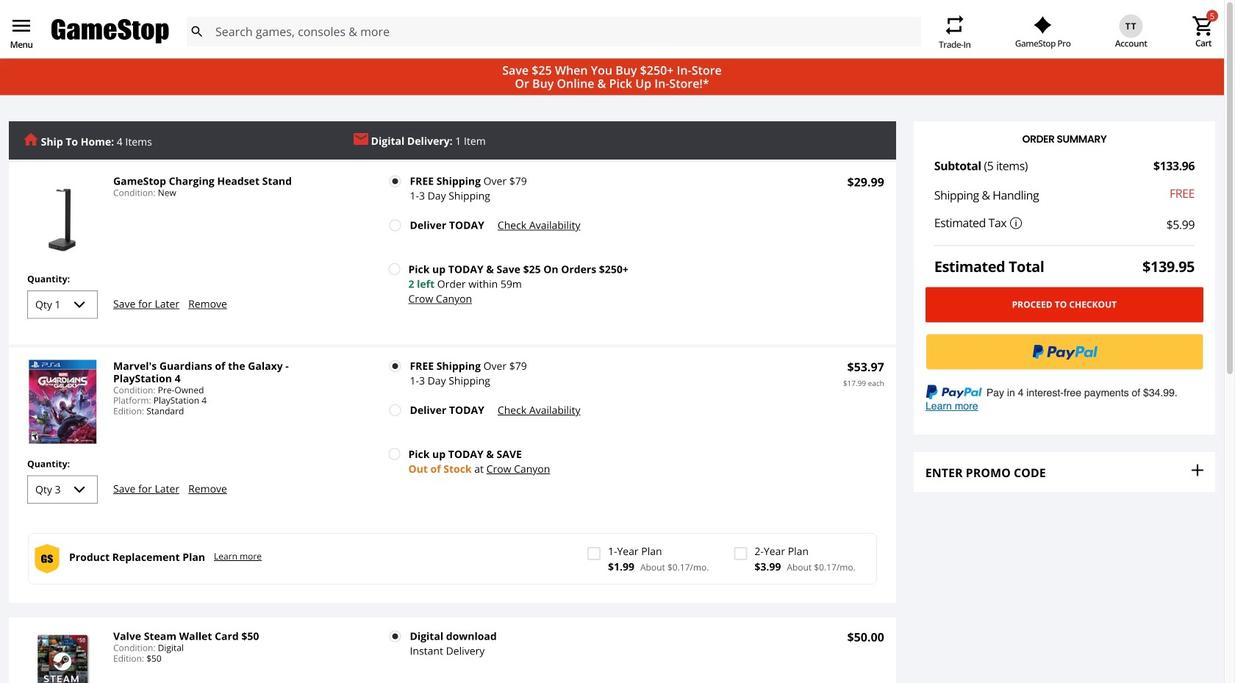 Task type: describe. For each thing, give the bounding box(es) containing it.
Search games, consoles & more search field
[[216, 17, 895, 46]]

marvel&#39;s guardians of the galaxy - playstation 4 image
[[21, 360, 104, 444]]

valve steam wallet card $50 image
[[21, 631, 104, 683]]



Task type: vqa. For each thing, say whether or not it's contained in the screenshot.
"text field"
no



Task type: locate. For each thing, give the bounding box(es) containing it.
None search field
[[186, 17, 922, 46]]

gamestop pro icon image
[[1034, 16, 1053, 34]]

gamestop charging headset stand image
[[21, 175, 104, 259]]

gamestop image
[[51, 17, 169, 46]]



